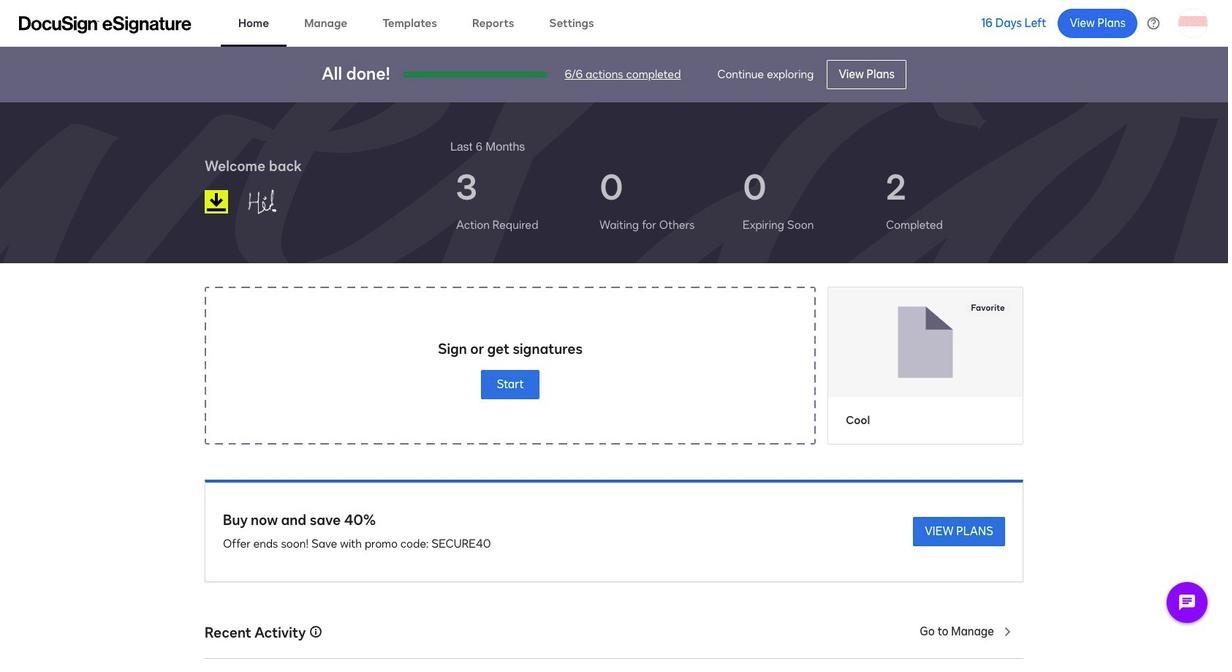 Task type: describe. For each thing, give the bounding box(es) containing it.
your uploaded profile image image
[[1179, 8, 1208, 38]]

docusignlogo image
[[205, 190, 228, 214]]



Task type: vqa. For each thing, say whether or not it's contained in the screenshot.
heading
yes



Task type: locate. For each thing, give the bounding box(es) containing it.
list
[[450, 155, 1024, 246]]

use cool image
[[829, 287, 1023, 397]]

heading
[[450, 137, 525, 155]]

docusign esignature image
[[19, 16, 192, 33]]

generic name image
[[241, 183, 316, 221]]



